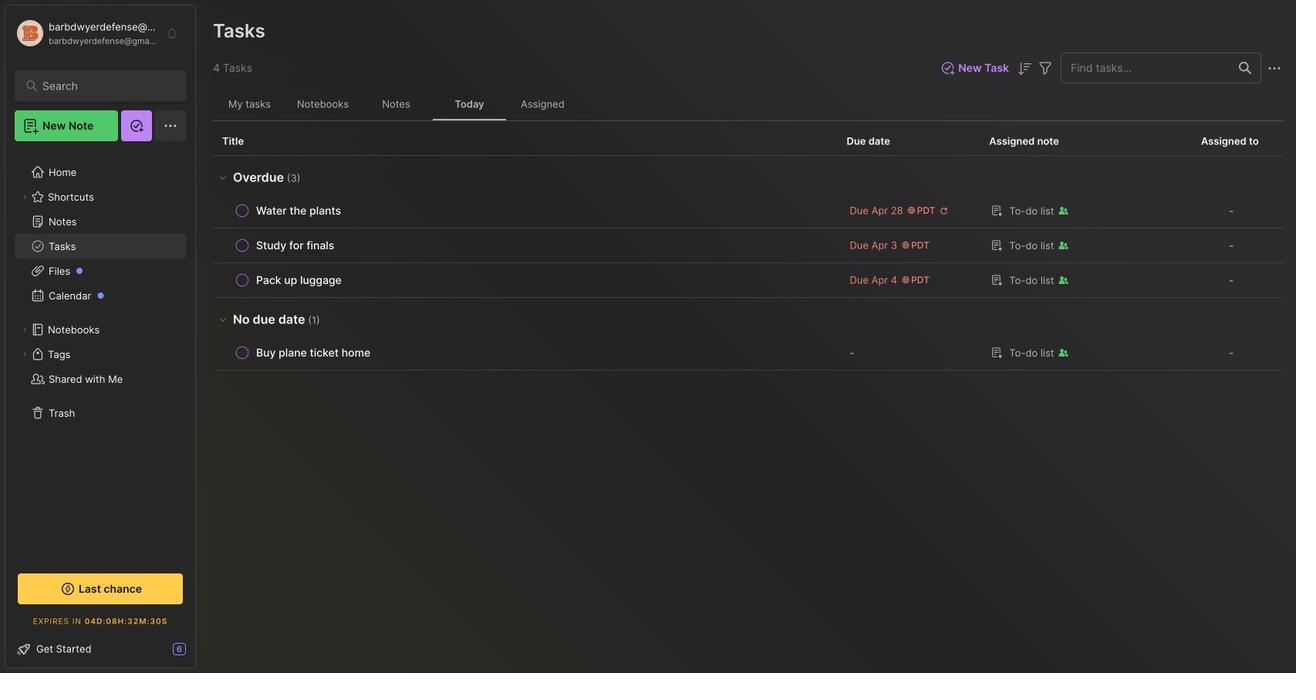 Task type: locate. For each thing, give the bounding box(es) containing it.
Filter tasks field
[[1037, 58, 1055, 78]]

tree
[[5, 150, 195, 556]]

study for finals 2 cell
[[256, 238, 334, 253]]

main element
[[0, 0, 201, 673]]

water the plants 1 cell
[[256, 203, 341, 218]]

row
[[213, 194, 1284, 228], [222, 200, 828, 222], [213, 228, 1284, 263], [222, 235, 828, 256], [213, 263, 1284, 298], [222, 269, 828, 291], [213, 336, 1284, 370], [222, 342, 828, 364]]

Sort tasks by… field
[[1016, 59, 1034, 78]]

filter tasks image
[[1037, 59, 1055, 78]]

collapse noduedate image
[[217, 313, 229, 326]]

row group
[[213, 156, 1284, 370]]

None search field
[[42, 76, 166, 95]]

click to collapse image
[[195, 644, 206, 663]]

tree inside main element
[[5, 150, 195, 556]]



Task type: describe. For each thing, give the bounding box(es) containing it.
Search text field
[[42, 79, 166, 93]]

expand tags image
[[20, 350, 29, 359]]

Help and Learning task checklist field
[[5, 637, 195, 661]]

pack up luggage 3 cell
[[256, 272, 342, 288]]

expand notebooks image
[[20, 325, 29, 334]]

Account field
[[15, 18, 157, 49]]

none search field inside main element
[[42, 76, 166, 95]]

collapse overdue image
[[217, 171, 229, 184]]

buy plane ticket home 5 cell
[[256, 345, 371, 360]]

Find tasks… text field
[[1062, 55, 1230, 81]]

More actions and view options field
[[1262, 58, 1284, 78]]

more actions and view options image
[[1266, 59, 1284, 78]]



Task type: vqa. For each thing, say whether or not it's contained in the screenshot.
1st more actions field from the bottom of the page
no



